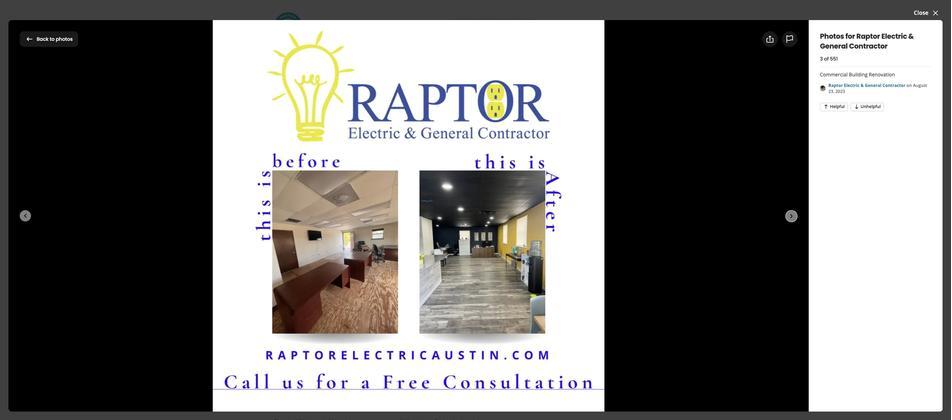Task type: locate. For each thing, give the bounding box(es) containing it.
speaks
[[419, 258, 437, 265]]

guaranteed inside 'workmanship guaranteed'
[[458, 266, 488, 274]]

from
[[305, 64, 322, 74], [311, 222, 328, 232]]

551 right all
[[495, 306, 505, 314]]

1 guaranteed from the left
[[458, 266, 488, 274]]

1 horizontal spatial 551
[[830, 55, 838, 62]]

renovation
[[869, 71, 895, 78]]

all
[[487, 306, 494, 314]]

1 horizontal spatial photos
[[506, 306, 526, 314]]

close button
[[914, 8, 940, 17]]

16 nothelpful v2 image
[[854, 104, 860, 110]]

0 horizontal spatial photos
[[56, 35, 73, 43]]

1 horizontal spatial commercial
[[820, 71, 848, 78]]

photos left 24 arrow right v2 icon
[[506, 306, 526, 314]]

3
[[820, 55, 823, 62]]

for
[[846, 31, 855, 41], [56, 32, 69, 46]]

commercial electrical harold ct 9 photos
[[274, 182, 363, 199]]

0 vertical spatial business
[[336, 64, 367, 74]]

&
[[909, 31, 914, 41], [145, 32, 153, 46], [861, 82, 864, 88], [368, 266, 373, 274], [300, 305, 305, 315]]

commercial inside photos & videos 'element'
[[820, 71, 848, 78]]

commercial down "3 of 551"
[[820, 71, 848, 78]]

24 close v2 image
[[931, 9, 940, 17]]

add
[[774, 35, 785, 43]]

close
[[914, 9, 929, 17]]

0 horizontal spatial photos for raptor electric & general contractor
[[20, 32, 250, 46]]

2 guaranteed from the left
[[502, 266, 533, 274]]

on august 23, 2023
[[829, 82, 927, 94]]

commercial inside "commercial electrical harold ct 9 photos"
[[274, 182, 308, 190]]

family_owned_operated image
[[376, 240, 390, 254]]

professionals
[[276, 266, 311, 274]]

2 horizontal spatial general
[[865, 82, 882, 88]]

electric
[[882, 31, 907, 41], [107, 32, 143, 46], [844, 82, 860, 88]]

commercial
[[820, 71, 848, 78], [274, 182, 308, 190]]

photos
[[787, 35, 806, 43], [56, 35, 73, 43], [506, 306, 526, 314]]

see all 551 photos link
[[476, 306, 537, 314]]

business for highlights from the business
[[342, 222, 374, 232]]

23,
[[829, 88, 835, 94]]

2023
[[836, 88, 845, 94]]

0 horizontal spatial general
[[155, 32, 194, 46]]

551 for of
[[830, 55, 838, 62]]

the for portfolio
[[323, 64, 334, 74]]

electric inside photos for raptor electric & general contractor
[[882, 31, 907, 41]]

speaks spanish
[[418, 258, 438, 274]]

photos right to
[[56, 35, 73, 43]]

from right highlights
[[311, 222, 328, 232]]

photos
[[820, 31, 844, 41], [20, 32, 54, 46], [278, 192, 294, 199], [274, 305, 298, 315]]

offers
[[330, 258, 347, 265]]

0 vertical spatial 551
[[830, 55, 838, 62]]

1 vertical spatial business
[[342, 222, 374, 232]]

2 horizontal spatial electric
[[882, 31, 907, 41]]

16 helpful v2 image
[[823, 104, 829, 110]]

guaranteed down satisfaction
[[502, 266, 533, 274]]

1 vertical spatial 551
[[495, 306, 505, 314]]

commercial up the 9
[[274, 182, 308, 190]]

raptor electric & general contractor
[[829, 82, 907, 88]]

helpful
[[830, 104, 845, 110]]

1 vertical spatial commercial
[[274, 182, 308, 190]]

0 horizontal spatial guaranteed
[[458, 266, 488, 274]]

on
[[907, 82, 912, 88]]

551 right of
[[830, 55, 838, 62]]

photo of raptor electric & general contractor  - austin, tx, us. commercial building renovation image
[[426, 324, 497, 377]]

0 vertical spatial from
[[305, 64, 322, 74]]

24 flag v2 image
[[786, 35, 794, 43]]

contractor
[[196, 32, 250, 46], [849, 41, 888, 51], [883, 82, 906, 88]]

workmanship
[[454, 258, 491, 265]]

unhelpful
[[861, 104, 881, 110]]

photos for raptor electric & general contractor
[[820, 31, 914, 51], [20, 32, 250, 46]]

business
[[336, 64, 367, 74], [342, 222, 374, 232]]

back to photos
[[37, 35, 73, 43]]

commercial building renovation
[[820, 71, 895, 78]]

portfolio from the business
[[274, 64, 367, 74]]

august
[[913, 82, 927, 88]]

add photos link
[[757, 31, 812, 47]]

highlights
[[274, 222, 310, 232]]

551
[[830, 55, 838, 62], [495, 306, 505, 314]]

portfolio
[[274, 64, 303, 74]]

0 vertical spatial commercial
[[820, 71, 848, 78]]

0 vertical spatial the
[[323, 64, 334, 74]]

guaranteed
[[458, 266, 488, 274], [502, 266, 533, 274]]

raptor
[[857, 31, 880, 41], [71, 32, 105, 46], [829, 82, 843, 88]]

electrical
[[309, 182, 335, 190]]

photos right add
[[787, 35, 806, 43]]

photo of raptor electric & general contractor  - austin, tx, us. new floor installation, wall painting, room addition and tv mount. image
[[274, 324, 345, 377]]

contractor inside photos for raptor electric & general contractor
[[849, 41, 888, 51]]

24 share v2 image
[[766, 35, 774, 43]]

1 horizontal spatial guaranteed
[[502, 266, 533, 274]]

24 arrow right v2 image
[[529, 306, 537, 314]]

from right portfolio
[[305, 64, 322, 74]]

info icon image
[[377, 224, 382, 229], [377, 224, 382, 229]]

offers commercial services
[[323, 258, 354, 282]]

0 horizontal spatial 551
[[495, 306, 505, 314]]

speaks_spanish image
[[421, 240, 435, 254]]

harold
[[337, 182, 356, 190]]

the for highlights
[[330, 222, 341, 232]]

1 vertical spatial from
[[311, 222, 328, 232]]

the
[[323, 64, 334, 74], [330, 222, 341, 232]]

from for portfolio
[[305, 64, 322, 74]]

photos inside "commercial electrical harold ct 9 photos"
[[278, 192, 294, 199]]

workmanship guaranteed
[[454, 258, 491, 274]]

family-owned & operated
[[365, 258, 402, 274]]

back to photos button
[[20, 31, 78, 47]]

0 horizontal spatial raptor
[[71, 32, 105, 46]]

previous image
[[278, 346, 286, 354]]

1 vertical spatial the
[[330, 222, 341, 232]]

previous photo image
[[21, 212, 30, 220]]

certified
[[282, 258, 305, 265]]

guaranteed down workmanship
[[458, 266, 488, 274]]

back
[[37, 35, 49, 43]]

general
[[155, 32, 194, 46], [820, 41, 848, 51], [865, 82, 882, 88]]

0 horizontal spatial commercial
[[274, 182, 308, 190]]



Task type: describe. For each thing, give the bounding box(es) containing it.
see all 551 photos
[[476, 306, 526, 314]]

operated
[[374, 266, 398, 274]]

1 horizontal spatial for
[[846, 31, 855, 41]]

building
[[849, 71, 868, 78]]

family-
[[365, 258, 384, 265]]

commercial
[[323, 266, 354, 274]]

1 horizontal spatial photos for raptor electric & general contractor
[[820, 31, 914, 51]]

spanish
[[418, 266, 438, 274]]

certified professionals
[[276, 258, 311, 274]]

photo of raptor electric & general contractor  - austin, tx, us. new bathroom tile installation image
[[350, 324, 421, 377]]

guaranteed for workmanship guaranteed
[[458, 266, 488, 274]]

next photo image
[[787, 212, 796, 220]]

raptor electric & general contractor link
[[829, 82, 907, 88]]

license.
[[405, 28, 422, 35]]

next image
[[525, 346, 533, 354]]

photos inside button
[[56, 35, 73, 43]]

see
[[476, 306, 485, 314]]

satisfaction_guaranteed image
[[511, 240, 525, 254]]

2 horizontal spatial photos
[[787, 35, 806, 43]]

photos & videos element
[[0, 0, 951, 420]]

add photos
[[774, 35, 806, 43]]

ct
[[357, 182, 363, 190]]

to
[[50, 35, 55, 43]]

of
[[824, 55, 829, 62]]

license
[[342, 18, 368, 28]]

unhelpful button
[[851, 103, 884, 111]]

verified
[[314, 18, 341, 28]]

a
[[350, 28, 352, 35]]

& inside the family-owned & operated
[[368, 266, 373, 274]]

business for portfolio from the business
[[336, 64, 367, 74]]

1 horizontal spatial raptor
[[829, 82, 843, 88]]

2 horizontal spatial raptor
[[857, 31, 880, 41]]

from for highlights
[[311, 222, 328, 232]]

yelp
[[314, 28, 323, 35]]

offers_commercial_services image
[[331, 240, 345, 254]]

certified_professionals image
[[287, 240, 301, 254]]

verified license yelp confirmed a business or employee license.
[[314, 18, 422, 35]]

1 horizontal spatial electric
[[844, 82, 860, 88]]

or
[[375, 28, 380, 35]]

1 horizontal spatial general
[[820, 41, 848, 51]]

satisfaction guaranteed
[[502, 258, 533, 274]]

helpful button
[[820, 103, 848, 111]]

satisfaction
[[502, 258, 533, 265]]

confirmed
[[325, 28, 348, 35]]

commercial for building
[[820, 71, 848, 78]]

0 horizontal spatial for
[[56, 32, 69, 46]]

9
[[274, 192, 277, 199]]

services
[[328, 274, 349, 282]]

employee
[[381, 28, 404, 35]]

photos & videos
[[274, 305, 330, 315]]

portfolio from the business element
[[263, 53, 541, 199]]

24 arrow left v2 image
[[25, 35, 34, 43]]

commercial for electrical
[[274, 182, 308, 190]]

videos
[[306, 305, 330, 315]]

owned
[[384, 258, 402, 265]]

workmanship_guaranteed image
[[466, 240, 480, 254]]

0 horizontal spatial electric
[[107, 32, 143, 46]]

& inside photos for raptor electric & general contractor
[[909, 31, 914, 41]]

24 add photo v2 image
[[763, 35, 771, 43]]

Search photos text field
[[816, 32, 931, 46]]

551 for all
[[495, 306, 505, 314]]

business
[[354, 28, 374, 35]]

highlights from the business
[[274, 222, 374, 232]]

guaranteed for satisfaction guaranteed
[[502, 266, 533, 274]]

3 of 551
[[820, 55, 838, 62]]



Task type: vqa. For each thing, say whether or not it's contained in the screenshot.
16 ESTABLISHED IN V2 icon
no



